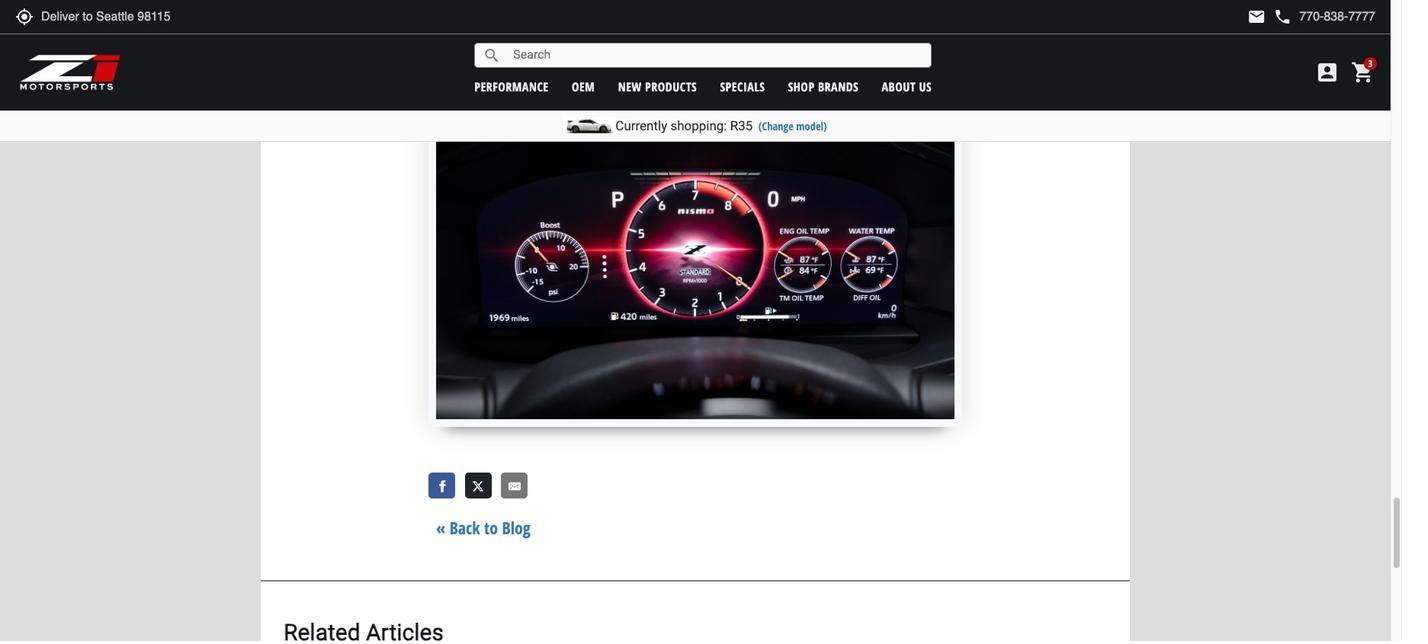 Task type: describe. For each thing, give the bounding box(es) containing it.
specials
[[720, 78, 765, 95]]

account_box link
[[1311, 60, 1343, 85]]

about us link
[[882, 78, 932, 95]]

shop
[[788, 78, 815, 95]]

(change model) link
[[758, 119, 827, 133]]

shop brands
[[788, 78, 859, 95]]

currently
[[616, 118, 667, 133]]

oem
[[572, 78, 595, 95]]

z1 motorsports logo image
[[19, 53, 122, 91]]

specials link
[[720, 78, 765, 95]]

performance link
[[474, 78, 549, 95]]

model)
[[796, 119, 827, 133]]

to
[[484, 516, 498, 539]]

currently shopping: r35 (change model)
[[616, 118, 827, 133]]

back
[[450, 516, 480, 539]]

us
[[919, 78, 932, 95]]

blog
[[502, 516, 531, 539]]



Task type: locate. For each thing, give the bounding box(es) containing it.
Search search field
[[501, 44, 931, 67]]

shop brands link
[[788, 78, 859, 95]]

shopping_cart
[[1351, 60, 1375, 85]]

«
[[436, 516, 445, 539]]

products
[[645, 78, 697, 95]]

mail
[[1248, 8, 1266, 26]]

oem link
[[572, 78, 595, 95]]

r35
[[730, 118, 753, 133]]

about
[[882, 78, 916, 95]]

mail link
[[1248, 8, 1266, 26]]

phone
[[1274, 8, 1292, 26]]

new
[[618, 78, 642, 95]]

phone link
[[1274, 8, 1375, 26]]

performance
[[474, 78, 549, 95]]

my_location
[[15, 8, 34, 26]]

shopping_cart link
[[1347, 60, 1375, 85]]

« back to blog link
[[428, 513, 538, 543]]

new products
[[618, 78, 697, 95]]

(change
[[758, 119, 794, 133]]

new products link
[[618, 78, 697, 95]]

« back to blog
[[436, 516, 531, 539]]

account_box
[[1315, 60, 1340, 85]]

shopping:
[[670, 118, 727, 133]]

brands
[[818, 78, 859, 95]]

about us
[[882, 78, 932, 95]]

search
[[483, 46, 501, 64]]

mail phone
[[1248, 8, 1292, 26]]



Task type: vqa. For each thing, say whether or not it's contained in the screenshot.
Season
no



